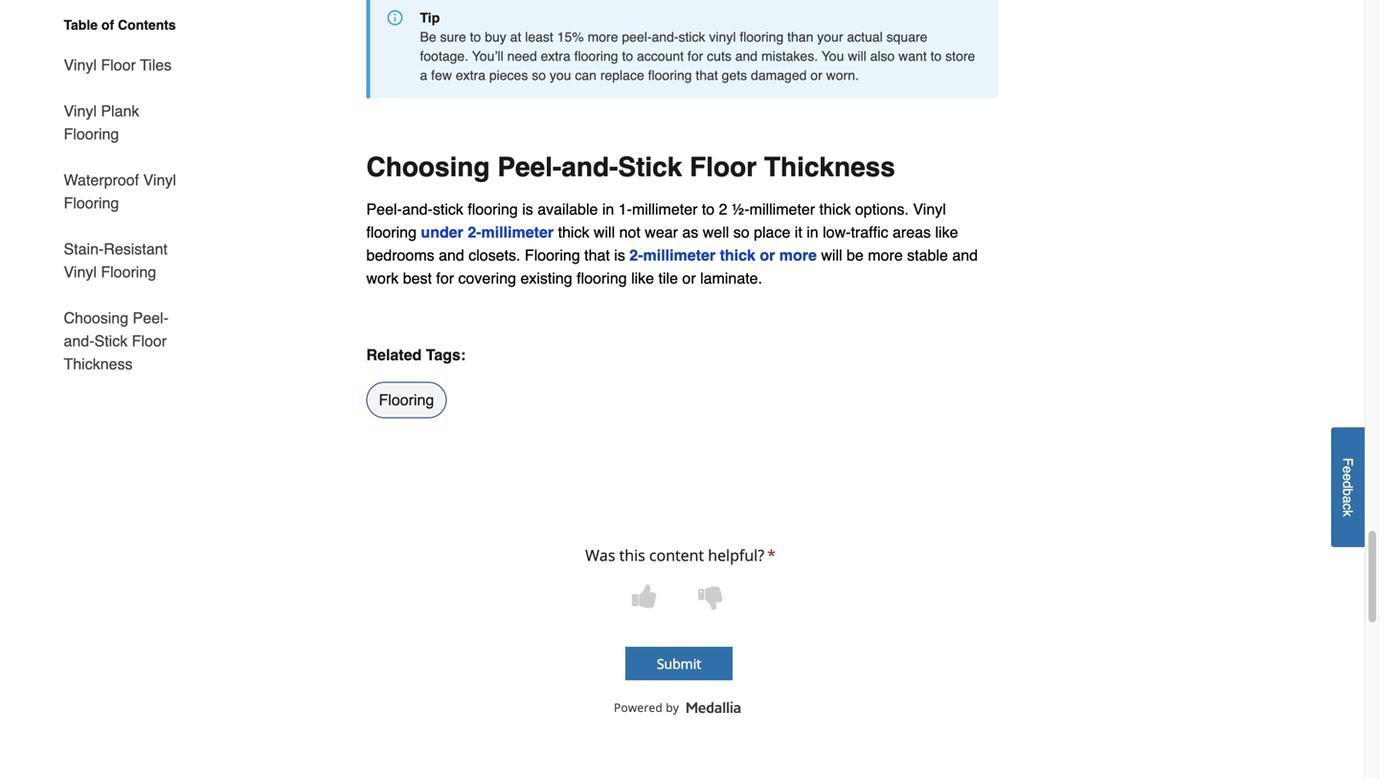 Task type: locate. For each thing, give the bounding box(es) containing it.
0 vertical spatial in
[[603, 200, 614, 218]]

1 horizontal spatial will
[[822, 246, 843, 264]]

table
[[64, 17, 98, 33]]

vinyl inside vinyl plank flooring
[[64, 102, 97, 120]]

related
[[367, 346, 422, 364]]

1 horizontal spatial in
[[807, 223, 819, 241]]

thickness
[[764, 152, 896, 182], [64, 355, 133, 373]]

flooring down not
[[577, 269, 627, 287]]

a
[[420, 67, 428, 83], [1341, 496, 1356, 503]]

pieces
[[489, 67, 528, 83]]

thick inside peel-and-stick flooring is available in 1-millimeter to 2 ½-millimeter thick options. vinyl flooring
[[820, 200, 851, 218]]

0 vertical spatial peel-
[[498, 152, 562, 182]]

0 horizontal spatial extra
[[456, 67, 486, 83]]

like
[[936, 223, 959, 241], [632, 269, 655, 287]]

and- down stain-resistant vinyl flooring
[[64, 332, 94, 350]]

2- up closets.
[[468, 223, 482, 241]]

flooring up existing
[[525, 246, 580, 264]]

0 vertical spatial stick
[[679, 29, 706, 44]]

stick left vinyl
[[679, 29, 706, 44]]

extra up the you on the top left
[[541, 48, 571, 64]]

for left cuts
[[688, 48, 704, 64]]

gets
[[722, 67, 748, 83]]

choosing peel- and-stick floor thickness link
[[64, 295, 192, 376]]

2- down not
[[630, 246, 643, 264]]

and down under
[[439, 246, 465, 264]]

1 vertical spatial like
[[632, 269, 655, 287]]

more right "15%"
[[588, 29, 619, 44]]

and inside thick will not wear as well so place it in low-traffic areas like bedrooms and closets. flooring that is
[[439, 246, 465, 264]]

work
[[367, 269, 399, 287]]

1 vertical spatial stick
[[433, 200, 464, 218]]

floor for choosing peel-and-stick floor thickness
[[690, 152, 757, 182]]

will left be
[[822, 246, 843, 264]]

in right it
[[807, 223, 819, 241]]

c
[[1341, 503, 1356, 510]]

2 vertical spatial will
[[822, 246, 843, 264]]

2 horizontal spatial and
[[953, 246, 978, 264]]

e up b
[[1341, 473, 1356, 481]]

1 vertical spatial 2-
[[630, 246, 643, 264]]

will be more stable and work best for covering existing flooring like tile or laminate.
[[367, 246, 978, 287]]

0 horizontal spatial more
[[588, 29, 619, 44]]

is inside thick will not wear as well so place it in low-traffic areas like bedrooms and closets. flooring that is
[[614, 246, 626, 264]]

that down cuts
[[696, 67, 718, 83]]

stick inside "choosing peel- and-stick floor thickness"
[[94, 332, 128, 350]]

1 horizontal spatial a
[[1341, 496, 1356, 503]]

vinyl up areas
[[914, 200, 946, 218]]

0 vertical spatial 2-
[[468, 223, 482, 241]]

peel-
[[498, 152, 562, 182], [367, 200, 402, 218], [133, 309, 169, 327]]

like inside will be more stable and work best for covering existing flooring like tile or laminate.
[[632, 269, 655, 287]]

peel- for choosing peel-and-stick floor thickness
[[498, 152, 562, 182]]

choosing up under
[[367, 152, 490, 182]]

1 horizontal spatial stick
[[618, 152, 683, 182]]

so down ½-
[[734, 223, 750, 241]]

2 e from the top
[[1341, 473, 1356, 481]]

millimeter up closets.
[[482, 223, 554, 241]]

1 vertical spatial or
[[760, 246, 776, 264]]

1 horizontal spatial peel-
[[367, 200, 402, 218]]

to inside peel-and-stick flooring is available in 1-millimeter to 2 ½-millimeter thick options. vinyl flooring
[[702, 200, 715, 218]]

0 horizontal spatial so
[[532, 67, 546, 83]]

millimeter up wear
[[632, 200, 698, 218]]

stick inside peel-and-stick flooring is available in 1-millimeter to 2 ½-millimeter thick options. vinyl flooring
[[433, 200, 464, 218]]

and- up under
[[402, 200, 433, 218]]

floor up 2
[[690, 152, 757, 182]]

1 vertical spatial thickness
[[64, 355, 133, 373]]

under 2-millimeter link
[[421, 223, 554, 241]]

stick up 1-
[[618, 152, 683, 182]]

a up k
[[1341, 496, 1356, 503]]

flooring down plank
[[64, 125, 119, 143]]

0 horizontal spatial is
[[522, 200, 534, 218]]

thickness inside "choosing peel- and-stick floor thickness"
[[64, 355, 133, 373]]

flooring
[[740, 29, 784, 44], [575, 48, 619, 64], [648, 67, 692, 83], [468, 200, 518, 218], [367, 223, 417, 241], [577, 269, 627, 287]]

0 vertical spatial choosing
[[367, 152, 490, 182]]

so inside thick will not wear as well so place it in low-traffic areas like bedrooms and closets. flooring that is
[[734, 223, 750, 241]]

covering
[[459, 269, 516, 287]]

like left 'tile'
[[632, 269, 655, 287]]

in left 1-
[[603, 200, 614, 218]]

stable
[[908, 246, 948, 264]]

need
[[507, 48, 537, 64]]

peel- up available
[[498, 152, 562, 182]]

to
[[470, 29, 481, 44], [622, 48, 633, 64], [931, 48, 942, 64], [702, 200, 715, 218]]

for inside will be more stable and work best for covering existing flooring like tile or laminate.
[[436, 269, 454, 287]]

floor left tiles
[[101, 56, 136, 74]]

stick
[[618, 152, 683, 182], [94, 332, 128, 350]]

flooring inside waterproof vinyl flooring
[[64, 194, 119, 212]]

tip be sure to buy at least 15% more peel-and-stick vinyl flooring than your actual square footage. you'll need extra flooring to account for cuts and mistakes. you will also want to store a few extra pieces so you can replace flooring that gets damaged or worn.
[[420, 10, 976, 83]]

0 vertical spatial like
[[936, 223, 959, 241]]

0 vertical spatial thickness
[[764, 152, 896, 182]]

0 horizontal spatial for
[[436, 269, 454, 287]]

that
[[696, 67, 718, 83], [585, 246, 610, 264]]

tags:
[[426, 346, 466, 364]]

of
[[101, 17, 114, 33]]

0 horizontal spatial a
[[420, 67, 428, 83]]

in inside thick will not wear as well so place it in low-traffic areas like bedrooms and closets. flooring that is
[[807, 223, 819, 241]]

1 horizontal spatial so
[[734, 223, 750, 241]]

1 vertical spatial is
[[614, 246, 626, 264]]

f e e d b a c k button
[[1332, 427, 1365, 547]]

0 horizontal spatial choosing
[[64, 309, 128, 327]]

0 horizontal spatial and
[[439, 246, 465, 264]]

closets.
[[469, 246, 521, 264]]

flooring up "mistakes."
[[740, 29, 784, 44]]

not
[[620, 223, 641, 241]]

1 horizontal spatial and
[[736, 48, 758, 64]]

1 horizontal spatial like
[[936, 223, 959, 241]]

0 horizontal spatial thickness
[[64, 355, 133, 373]]

0 horizontal spatial stick
[[433, 200, 464, 218]]

0 horizontal spatial will
[[594, 223, 615, 241]]

0 vertical spatial floor
[[101, 56, 136, 74]]

choosing inside "choosing peel- and-stick floor thickness"
[[64, 309, 128, 327]]

millimeter up place
[[750, 200, 816, 218]]

floor for choosing peel- and-stick floor thickness
[[132, 332, 167, 350]]

0 horizontal spatial or
[[683, 269, 696, 287]]

1 horizontal spatial thick
[[720, 246, 756, 264]]

stick
[[679, 29, 706, 44], [433, 200, 464, 218]]

2 horizontal spatial thick
[[820, 200, 851, 218]]

will inside thick will not wear as well so place it in low-traffic areas like bedrooms and closets. flooring that is
[[594, 223, 615, 241]]

thickness for choosing peel- and-stick floor thickness
[[64, 355, 133, 373]]

for right best
[[436, 269, 454, 287]]

1 vertical spatial for
[[436, 269, 454, 287]]

that inside tip be sure to buy at least 15% more peel-and-stick vinyl flooring than your actual square footage. you'll need extra flooring to account for cuts and mistakes. you will also want to store a few extra pieces so you can replace flooring that gets damaged or worn.
[[696, 67, 718, 83]]

vinyl down stain-
[[64, 263, 97, 281]]

be
[[420, 29, 437, 44]]

1 vertical spatial a
[[1341, 496, 1356, 503]]

flooring down related tags:
[[379, 391, 434, 409]]

0 vertical spatial will
[[848, 48, 867, 64]]

floor down stain-resistant vinyl flooring "link"
[[132, 332, 167, 350]]

more down traffic
[[868, 246, 903, 264]]

0 vertical spatial is
[[522, 200, 534, 218]]

waterproof vinyl flooring link
[[64, 157, 192, 226]]

and inside tip be sure to buy at least 15% more peel-and-stick vinyl flooring than your actual square footage. you'll need extra flooring to account for cuts and mistakes. you will also want to store a few extra pieces so you can replace flooring that gets damaged or worn.
[[736, 48, 758, 64]]

1 vertical spatial will
[[594, 223, 615, 241]]

in
[[603, 200, 614, 218], [807, 223, 819, 241]]

2 horizontal spatial or
[[811, 67, 823, 83]]

waterproof
[[64, 171, 139, 189]]

be
[[847, 246, 864, 264]]

you'll
[[472, 48, 504, 64]]

1 vertical spatial peel-
[[367, 200, 402, 218]]

peel- for choosing peel- and-stick floor thickness
[[133, 309, 169, 327]]

vinyl floor tiles
[[64, 56, 172, 74]]

1 horizontal spatial choosing
[[367, 152, 490, 182]]

1 vertical spatial extra
[[456, 67, 486, 83]]

0 vertical spatial for
[[688, 48, 704, 64]]

2 vertical spatial floor
[[132, 332, 167, 350]]

well
[[703, 223, 729, 241]]

vinyl right waterproof
[[143, 171, 176, 189]]

or inside will be more stable and work best for covering existing flooring like tile or laminate.
[[683, 269, 696, 287]]

stick up under
[[433, 200, 464, 218]]

resistant
[[104, 240, 168, 258]]

0 vertical spatial so
[[532, 67, 546, 83]]

1 vertical spatial choosing
[[64, 309, 128, 327]]

is down not
[[614, 246, 626, 264]]

peel- inside "choosing peel- and-stick floor thickness"
[[133, 309, 169, 327]]

1 vertical spatial that
[[585, 246, 610, 264]]

is inside peel-and-stick flooring is available in 1-millimeter to 2 ½-millimeter thick options. vinyl flooring
[[522, 200, 534, 218]]

peel- down stain-resistant vinyl flooring "link"
[[133, 309, 169, 327]]

table of contents element
[[48, 15, 192, 376]]

extra down you'll
[[456, 67, 486, 83]]

to left 2
[[702, 200, 715, 218]]

flooring inside will be more stable and work best for covering existing flooring like tile or laminate.
[[577, 269, 627, 287]]

2 horizontal spatial peel-
[[498, 152, 562, 182]]

will inside tip be sure to buy at least 15% more peel-and-stick vinyl flooring than your actual square footage. you'll need extra flooring to account for cuts and mistakes. you will also want to store a few extra pieces so you can replace flooring that gets damaged or worn.
[[848, 48, 867, 64]]

tiles
[[140, 56, 172, 74]]

0 horizontal spatial stick
[[94, 332, 128, 350]]

thick up low-
[[820, 200, 851, 218]]

1 horizontal spatial 2-
[[630, 246, 643, 264]]

0 vertical spatial extra
[[541, 48, 571, 64]]

½-
[[732, 200, 750, 218]]

or inside tip be sure to buy at least 15% more peel-and-stick vinyl flooring than your actual square footage. you'll need extra flooring to account for cuts and mistakes. you will also want to store a few extra pieces so you can replace flooring that gets damaged or worn.
[[811, 67, 823, 83]]

so left the you on the top left
[[532, 67, 546, 83]]

will down actual
[[848, 48, 867, 64]]

0 horizontal spatial in
[[603, 200, 614, 218]]

vinyl down table
[[64, 56, 97, 74]]

or
[[811, 67, 823, 83], [760, 246, 776, 264], [683, 269, 696, 287]]

0 vertical spatial thick
[[820, 200, 851, 218]]

2 horizontal spatial more
[[868, 246, 903, 264]]

0 horizontal spatial that
[[585, 246, 610, 264]]

peel- up "bedrooms"
[[367, 200, 402, 218]]

b
[[1341, 488, 1356, 496]]

0 horizontal spatial like
[[632, 269, 655, 287]]

floor inside "choosing peel- and-stick floor thickness"
[[132, 332, 167, 350]]

e
[[1341, 466, 1356, 473], [1341, 473, 1356, 481]]

2 horizontal spatial will
[[848, 48, 867, 64]]

and- inside tip be sure to buy at least 15% more peel-and-stick vinyl flooring than your actual square footage. you'll need extra flooring to account for cuts and mistakes. you will also want to store a few extra pieces so you can replace flooring that gets damaged or worn.
[[652, 29, 679, 44]]

a inside button
[[1341, 496, 1356, 503]]

vinyl
[[64, 56, 97, 74], [64, 102, 97, 120], [143, 171, 176, 189], [914, 200, 946, 218], [64, 263, 97, 281]]

2 vertical spatial thick
[[720, 246, 756, 264]]

low-
[[823, 223, 851, 241]]

vinyl left plank
[[64, 102, 97, 120]]

flooring down waterproof
[[64, 194, 119, 212]]

that inside thick will not wear as well so place it in low-traffic areas like bedrooms and closets. flooring that is
[[585, 246, 610, 264]]

2 vertical spatial peel-
[[133, 309, 169, 327]]

cuts
[[707, 48, 732, 64]]

0 vertical spatial or
[[811, 67, 823, 83]]

under
[[421, 223, 464, 241]]

and- up account
[[652, 29, 679, 44]]

2
[[719, 200, 728, 218]]

is
[[522, 200, 534, 218], [614, 246, 626, 264]]

peel-
[[622, 29, 652, 44]]

will left not
[[594, 223, 615, 241]]

extra
[[541, 48, 571, 64], [456, 67, 486, 83]]

place
[[754, 223, 791, 241]]

0 vertical spatial that
[[696, 67, 718, 83]]

1 vertical spatial so
[[734, 223, 750, 241]]

1 horizontal spatial that
[[696, 67, 718, 83]]

1 horizontal spatial or
[[760, 246, 776, 264]]

mistakes.
[[762, 48, 818, 64]]

2 vertical spatial or
[[683, 269, 696, 287]]

0 horizontal spatial thick
[[558, 223, 590, 241]]

also
[[871, 48, 895, 64]]

or down place
[[760, 246, 776, 264]]

and
[[736, 48, 758, 64], [439, 246, 465, 264], [953, 246, 978, 264]]

k
[[1341, 510, 1356, 517]]

0 vertical spatial a
[[420, 67, 428, 83]]

f
[[1341, 458, 1356, 466]]

bedrooms
[[367, 246, 435, 264]]

1 vertical spatial in
[[807, 223, 819, 241]]

it
[[795, 223, 803, 241]]

flooring down account
[[648, 67, 692, 83]]

is left available
[[522, 200, 534, 218]]

choosing down stain-resistant vinyl flooring
[[64, 309, 128, 327]]

1 horizontal spatial thickness
[[764, 152, 896, 182]]

damaged
[[751, 67, 807, 83]]

a left the few
[[420, 67, 428, 83]]

like up stable
[[936, 223, 959, 241]]

1 horizontal spatial stick
[[679, 29, 706, 44]]

1 e from the top
[[1341, 466, 1356, 473]]

e up d
[[1341, 466, 1356, 473]]

flooring
[[64, 125, 119, 143], [64, 194, 119, 212], [525, 246, 580, 264], [101, 263, 156, 281], [379, 391, 434, 409]]

thick up laminate.
[[720, 246, 756, 264]]

vinyl inside waterproof vinyl flooring
[[143, 171, 176, 189]]

tile
[[659, 269, 678, 287]]

more inside will be more stable and work best for covering existing flooring like tile or laminate.
[[868, 246, 903, 264]]

actual
[[847, 29, 883, 44]]

2-
[[468, 223, 482, 241], [630, 246, 643, 264]]

that down available
[[585, 246, 610, 264]]

1 vertical spatial thick
[[558, 223, 590, 241]]

1 vertical spatial stick
[[94, 332, 128, 350]]

worn.
[[827, 67, 859, 83]]

1 horizontal spatial is
[[614, 246, 626, 264]]

or right 'tile'
[[683, 269, 696, 287]]

0 vertical spatial stick
[[618, 152, 683, 182]]

or down you
[[811, 67, 823, 83]]

and right stable
[[953, 246, 978, 264]]

1 horizontal spatial for
[[688, 48, 704, 64]]

table of contents
[[64, 17, 176, 33]]

d
[[1341, 481, 1356, 488]]

for
[[688, 48, 704, 64], [436, 269, 454, 287]]

1 horizontal spatial extra
[[541, 48, 571, 64]]

thick inside thick will not wear as well so place it in low-traffic areas like bedrooms and closets. flooring that is
[[558, 223, 590, 241]]

and up gets
[[736, 48, 758, 64]]

contents
[[118, 17, 176, 33]]

thick down available
[[558, 223, 590, 241]]

flooring inside vinyl plank flooring
[[64, 125, 119, 143]]

1 vertical spatial floor
[[690, 152, 757, 182]]

thick
[[820, 200, 851, 218], [558, 223, 590, 241], [720, 246, 756, 264]]

0 horizontal spatial 2-
[[468, 223, 482, 241]]

and- inside peel-and-stick flooring is available in 1-millimeter to 2 ½-millimeter thick options. vinyl flooring
[[402, 200, 433, 218]]

will
[[848, 48, 867, 64], [594, 223, 615, 241], [822, 246, 843, 264]]

millimeter down as
[[643, 246, 716, 264]]

0 horizontal spatial peel-
[[133, 309, 169, 327]]

stick down stain-resistant vinyl flooring
[[94, 332, 128, 350]]

vinyl inside vinyl floor tiles link
[[64, 56, 97, 74]]

so
[[532, 67, 546, 83], [734, 223, 750, 241]]

flooring down resistant
[[101, 263, 156, 281]]

more down it
[[780, 246, 817, 264]]



Task type: vqa. For each thing, say whether or not it's contained in the screenshot.
top THE UPDATES
no



Task type: describe. For each thing, give the bounding box(es) containing it.
traffic
[[851, 223, 889, 241]]

and- up available
[[562, 152, 618, 182]]

to left buy
[[470, 29, 481, 44]]

will inside will be more stable and work best for covering existing flooring like tile or laminate.
[[822, 246, 843, 264]]

waterproof vinyl flooring
[[64, 171, 176, 212]]

best
[[403, 269, 432, 287]]

thickness for choosing peel-and-stick floor thickness
[[764, 152, 896, 182]]

stain-resistant vinyl flooring
[[64, 240, 168, 281]]

square
[[887, 29, 928, 44]]

footage.
[[420, 48, 469, 64]]

available
[[538, 200, 598, 218]]

peel- inside peel-and-stick flooring is available in 1-millimeter to 2 ½-millimeter thick options. vinyl flooring
[[367, 200, 402, 218]]

flooring inside flooring link
[[379, 391, 434, 409]]

2-millimeter thick or more link
[[630, 246, 817, 264]]

your
[[818, 29, 844, 44]]

existing
[[521, 269, 573, 287]]

info image
[[388, 10, 403, 25]]

sure
[[440, 29, 466, 44]]

2-millimeter thick or more
[[630, 246, 817, 264]]

options.
[[856, 200, 909, 218]]

want
[[899, 48, 927, 64]]

at
[[510, 29, 522, 44]]

1-
[[619, 200, 632, 218]]

plank
[[101, 102, 139, 120]]

to up "replace"
[[622, 48, 633, 64]]

for inside tip be sure to buy at least 15% more peel-and-stick vinyl flooring than your actual square footage. you'll need extra flooring to account for cuts and mistakes. you will also want to store a few extra pieces so you can replace flooring that gets damaged or worn.
[[688, 48, 704, 64]]

in inside peel-and-stick flooring is available in 1-millimeter to 2 ½-millimeter thick options. vinyl flooring
[[603, 200, 614, 218]]

related tags:
[[367, 346, 466, 364]]

flooring up "bedrooms"
[[367, 223, 417, 241]]

stick for choosing peel- and-stick floor thickness
[[94, 332, 128, 350]]

than
[[788, 29, 814, 44]]

flooring inside stain-resistant vinyl flooring
[[101, 263, 156, 281]]

vinyl plank flooring
[[64, 102, 139, 143]]

you
[[550, 67, 572, 83]]

areas
[[893, 223, 931, 241]]

vinyl
[[709, 29, 736, 44]]

least
[[525, 29, 554, 44]]

laminate.
[[701, 269, 763, 287]]

choosing for choosing peel- and-stick floor thickness
[[64, 309, 128, 327]]

flooring up under 2-millimeter link
[[468, 200, 518, 218]]

like inside thick will not wear as well so place it in low-traffic areas like bedrooms and closets. flooring that is
[[936, 223, 959, 241]]

you
[[822, 48, 845, 64]]

tip
[[420, 10, 440, 25]]

vinyl floor tiles link
[[64, 42, 172, 88]]

flooring up the 'can'
[[575, 48, 619, 64]]

f e e d b a c k
[[1341, 458, 1356, 517]]

stain-resistant vinyl flooring link
[[64, 226, 192, 295]]

vinyl plank flooring link
[[64, 88, 192, 157]]

stick inside tip be sure to buy at least 15% more peel-and-stick vinyl flooring than your actual square footage. you'll need extra flooring to account for cuts and mistakes. you will also want to store a few extra pieces so you can replace flooring that gets damaged or worn.
[[679, 29, 706, 44]]

peel-and-stick flooring is available in 1-millimeter to 2 ½-millimeter thick options. vinyl flooring
[[367, 200, 946, 241]]

choosing peel- and-stick floor thickness
[[64, 309, 169, 373]]

to right want
[[931, 48, 942, 64]]

so inside tip be sure to buy at least 15% more peel-and-stick vinyl flooring than your actual square footage. you'll need extra flooring to account for cuts and mistakes. you will also want to store a few extra pieces so you can replace flooring that gets damaged or worn.
[[532, 67, 546, 83]]

wear
[[645, 223, 678, 241]]

vinyl inside stain-resistant vinyl flooring
[[64, 263, 97, 281]]

buy
[[485, 29, 507, 44]]

choosing peel-and-stick floor thickness
[[367, 152, 896, 182]]

stick for choosing peel-and-stick floor thickness
[[618, 152, 683, 182]]

store
[[946, 48, 976, 64]]

choosing for choosing peel-and-stick floor thickness
[[367, 152, 490, 182]]

stain-
[[64, 240, 104, 258]]

flooring inside thick will not wear as well so place it in low-traffic areas like bedrooms and closets. flooring that is
[[525, 246, 580, 264]]

1 horizontal spatial more
[[780, 246, 817, 264]]

account
[[637, 48, 684, 64]]

a inside tip be sure to buy at least 15% more peel-and-stick vinyl flooring than your actual square footage. you'll need extra flooring to account for cuts and mistakes. you will also want to store a few extra pieces so you can replace flooring that gets damaged or worn.
[[420, 67, 428, 83]]

thick will not wear as well so place it in low-traffic areas like bedrooms and closets. flooring that is
[[367, 223, 959, 264]]

can
[[575, 67, 597, 83]]

and- inside "choosing peel- and-stick floor thickness"
[[64, 332, 94, 350]]

15%
[[557, 29, 584, 44]]

more inside tip be sure to buy at least 15% more peel-and-stick vinyl flooring than your actual square footage. you'll need extra flooring to account for cuts and mistakes. you will also want to store a few extra pieces so you can replace flooring that gets damaged or worn.
[[588, 29, 619, 44]]

replace
[[601, 67, 645, 83]]

flooring link
[[367, 382, 447, 418]]

few
[[431, 67, 452, 83]]

as
[[683, 223, 699, 241]]

and inside will be more stable and work best for covering existing flooring like tile or laminate.
[[953, 246, 978, 264]]

under 2-millimeter
[[421, 223, 554, 241]]

vinyl inside peel-and-stick flooring is available in 1-millimeter to 2 ½-millimeter thick options. vinyl flooring
[[914, 200, 946, 218]]



